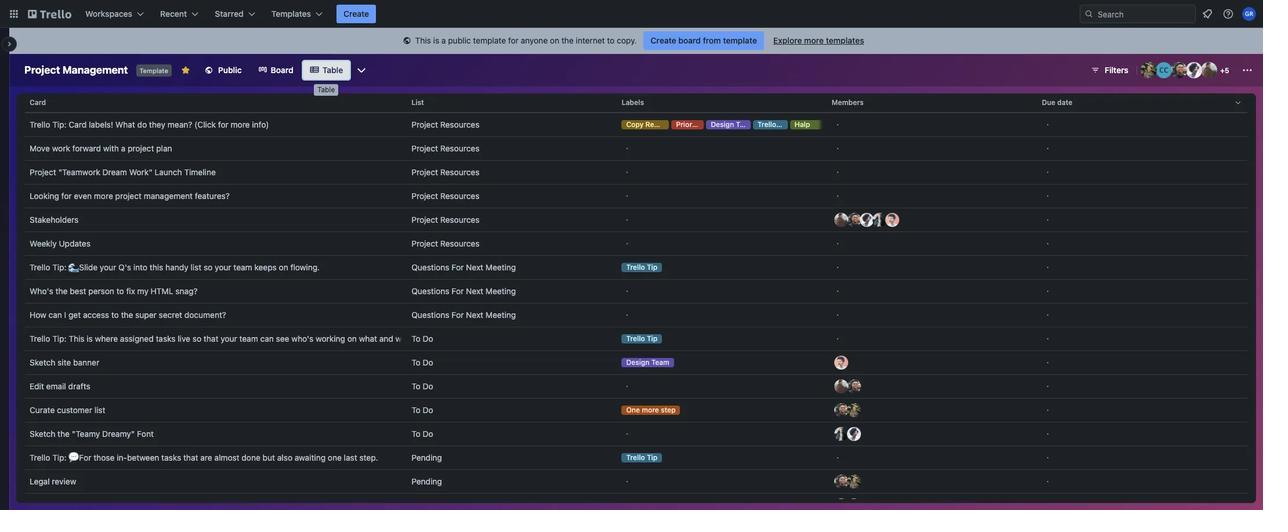 Task type: vqa. For each thing, say whether or not it's contained in the screenshot.
row containing Stakeholders
yes



Task type: describe. For each thing, give the bounding box(es) containing it.
see
[[276, 334, 289, 344]]

project for project "teamwork dream work" launch timeline
[[412, 167, 438, 177]]

project inside board name text box
[[24, 64, 60, 76]]

design team button
[[617, 351, 828, 374]]

awaiting
[[295, 453, 326, 463]]

create board from template link
[[644, 31, 764, 50]]

filters button
[[1088, 61, 1132, 80]]

trello tip: this is where assigned tasks live so that your team can see who's working on what and when it's due.
[[30, 334, 448, 344]]

trello tip button for do
[[617, 327, 828, 351]]

todd (todd05497623) image
[[834, 499, 848, 510]]

show menu image
[[1242, 64, 1254, 76]]

this is a public template for anyone on the internet to copy.
[[415, 35, 637, 45]]

labels
[[622, 98, 644, 107]]

row containing stakeholders
[[25, 208, 1248, 232]]

do for edit email drafts
[[423, 381, 433, 391]]

review
[[52, 477, 76, 486]]

table tooltip
[[314, 82, 339, 94]]

next for document?
[[466, 310, 484, 320]]

color: sky, title: "trello tip" element for questions for next meeting
[[622, 263, 662, 272]]

resources for management
[[440, 191, 480, 201]]

fix
[[126, 286, 135, 296]]

tasks for between
[[161, 453, 181, 463]]

row containing trello tip: this is where assigned tasks live so that your team can see who's working on what and when it's due.
[[25, 327, 1248, 351]]

resources for do
[[440, 120, 480, 129]]

create board from template
[[651, 35, 757, 45]]

questions for document?
[[412, 310, 450, 320]]

1 horizontal spatial for
[[218, 120, 229, 129]]

q's
[[118, 262, 131, 272]]

0 horizontal spatial brooke (brooke94205718) image
[[847, 475, 861, 489]]

trello tip for for
[[627, 263, 658, 272]]

0 horizontal spatial todd (todd05497623) image
[[834, 356, 848, 370]]

create button
[[337, 5, 376, 23]]

one
[[328, 453, 342, 463]]

how can i get access to the super secret document?
[[30, 310, 226, 320]]

row containing project "teamwork dream work" launch timeline
[[25, 160, 1248, 185]]

0 vertical spatial can
[[49, 310, 62, 320]]

1 vertical spatial chris (chris42642663) image
[[834, 475, 848, 489]]

date
[[1058, 98, 1073, 107]]

0 vertical spatial to
[[607, 35, 615, 45]]

1 horizontal spatial on
[[348, 334, 357, 344]]

primary element
[[0, 0, 1264, 28]]

snag?
[[175, 286, 198, 296]]

keeps
[[255, 262, 277, 272]]

between
[[127, 453, 159, 463]]

"teamwork
[[58, 167, 100, 177]]

6 resources from the top
[[440, 239, 480, 248]]

sketch the "teamy dreamy" font
[[30, 429, 154, 439]]

javier (javier85303346) image for resources
[[834, 213, 848, 227]]

do
[[137, 120, 147, 129]]

to for sketch site banner
[[412, 358, 421, 367]]

color: purple, title: "design team" element inside design team button
[[622, 358, 674, 367]]

3 trello tip button from the top
[[617, 446, 828, 470]]

banner
[[73, 358, 99, 367]]

template
[[140, 67, 168, 74]]

for inside 'link'
[[61, 191, 72, 201]]

members
[[832, 98, 864, 107]]

2 vertical spatial chris (chris42642663) image
[[834, 403, 848, 417]]

almost
[[214, 453, 240, 463]]

0 notifications image
[[1201, 7, 1215, 21]]

0 vertical spatial on
[[550, 35, 560, 45]]

javier (javier85303346) image
[[1202, 62, 1218, 78]]

do for trello tip: this is where assigned tasks live so that your team can see who's working on what and when it's due.
[[423, 334, 433, 344]]

working
[[316, 334, 345, 344]]

person
[[88, 286, 114, 296]]

search image
[[1085, 9, 1094, 19]]

templates button
[[265, 5, 330, 23]]

table inside table link
[[323, 65, 343, 75]]

color: lime, title: "halp" element
[[790, 120, 823, 129]]

public
[[218, 65, 242, 75]]

list
[[412, 98, 424, 107]]

work
[[52, 143, 70, 153]]

0 vertical spatial brooke (brooke94205718) image
[[1141, 62, 1157, 78]]

18 row from the top
[[25, 493, 1248, 510]]

also
[[277, 453, 293, 463]]

from
[[703, 35, 721, 45]]

weekly
[[30, 239, 57, 248]]

1 vertical spatial card
[[69, 120, 87, 129]]

do for sketch the "teamy dreamy" font
[[423, 429, 433, 439]]

0 vertical spatial chris (chris42642663) image
[[1171, 62, 1188, 78]]

explore
[[774, 35, 802, 45]]

row containing edit email drafts
[[25, 374, 1248, 399]]

due.
[[431, 334, 448, 344]]

project resources for timeline
[[412, 167, 480, 177]]

for for so
[[452, 262, 464, 272]]

explore more templates
[[774, 35, 865, 45]]

0 vertical spatial chris (chris42642663) image
[[847, 213, 861, 227]]

sm image
[[401, 35, 413, 47]]

internet
[[576, 35, 605, 45]]

trello tip: card labels! what do they mean? (click for more info)
[[30, 120, 269, 129]]

color: red, title: "priority" element
[[672, 120, 704, 129]]

trello tip: this is where assigned tasks live so that your team can see who's working on what and when it's due. link
[[30, 327, 448, 351]]

trello tip for do
[[627, 334, 658, 343]]

0 vertical spatial janelle (janelle549) image
[[1186, 62, 1203, 78]]

stephen (stephen11674280) image
[[873, 213, 887, 227]]

to do for sketch site banner
[[412, 358, 433, 367]]

6 project resources from the top
[[412, 239, 480, 248]]

one
[[627, 406, 640, 414]]

row containing curate customer list
[[25, 398, 1248, 423]]

table link
[[303, 61, 350, 80]]

+
[[1221, 66, 1225, 75]]

5 resources from the top
[[440, 215, 480, 225]]

tip: for this
[[52, 334, 66, 344]]

0 horizontal spatial on
[[279, 262, 288, 272]]

those
[[94, 453, 115, 463]]

meeting for so
[[486, 262, 516, 272]]

design for design team
[[627, 358, 650, 367]]

who's
[[292, 334, 314, 344]]

stakeholders
[[30, 215, 79, 225]]

row containing card
[[25, 89, 1248, 117]]

to for trello tip: this is where assigned tasks live so that your team can see who's working on what and when it's due.
[[412, 334, 421, 344]]

project resources for management
[[412, 191, 480, 201]]

1 vertical spatial janelle (janelle549) image
[[860, 213, 874, 227]]

tip for to do
[[647, 334, 658, 343]]

looking
[[30, 191, 59, 201]]

trello tip: 💬for those in-between tasks that are almost done but also awaiting one last step. link
[[30, 446, 402, 470]]

2 horizontal spatial for
[[508, 35, 519, 45]]

copy.
[[617, 35, 637, 45]]

with
[[103, 143, 119, 153]]

templates
[[271, 9, 311, 19]]

labels!
[[89, 120, 113, 129]]

2 template from the left
[[723, 35, 757, 45]]

table inside table tooltip
[[318, 84, 335, 92]]

weekly updates link
[[30, 232, 402, 255]]

info)
[[252, 120, 269, 129]]

forward
[[72, 143, 101, 153]]

questions for next meeting for document?
[[412, 310, 516, 320]]

project for weekly updates
[[412, 239, 438, 248]]

(click
[[195, 120, 216, 129]]

5
[[1225, 66, 1230, 75]]

project inside 'link'
[[115, 191, 142, 201]]

to do for sketch the "teamy dreamy" font
[[412, 429, 433, 439]]

and
[[380, 334, 393, 344]]

starred button
[[208, 5, 262, 23]]

recent button
[[153, 5, 206, 23]]

site
[[58, 358, 71, 367]]

a inside 'row'
[[121, 143, 126, 153]]

0 horizontal spatial is
[[87, 334, 93, 344]]

1 horizontal spatial so
[[204, 262, 213, 272]]

card inside "button"
[[30, 98, 46, 107]]

access
[[83, 310, 109, 320]]

mean?
[[168, 120, 192, 129]]

0 vertical spatial this
[[415, 35, 431, 45]]

copy
[[627, 120, 644, 129]]

members button
[[828, 89, 1038, 117]]

1 template from the left
[[473, 35, 506, 45]]

pending for trello tip: 💬for those in-between tasks that are almost done but also awaiting one last step.
[[412, 453, 442, 463]]

plan
[[156, 143, 172, 153]]

project for looking for even more project management features?
[[412, 191, 438, 201]]

1 horizontal spatial can
[[260, 334, 274, 344]]

pending for legal review
[[412, 477, 442, 486]]

stakeholders link
[[30, 208, 402, 232]]

greg robinson (gregrobinson96) image
[[1243, 7, 1257, 21]]

resources for timeline
[[440, 167, 480, 177]]

row containing trello tip: card labels! what do they mean? (click for more info)
[[25, 113, 1248, 137]]

0 vertical spatial project
[[128, 143, 154, 153]]

5 project resources from the top
[[412, 215, 480, 225]]

who's the best person to fix my html snag?
[[30, 286, 198, 296]]

board link
[[251, 61, 301, 80]]

do for sketch site banner
[[423, 358, 433, 367]]

this inside 'row'
[[69, 334, 85, 344]]

open information menu image
[[1223, 8, 1235, 20]]

color: yellow, title: "copy request" element
[[622, 120, 673, 129]]

row containing who's the best person to fix my html snag?
[[25, 279, 1248, 304]]

next for so
[[466, 262, 484, 272]]

project "teamwork dream work" launch timeline
[[30, 167, 216, 177]]

workspaces
[[85, 9, 132, 19]]

for for document?
[[452, 310, 464, 320]]

list button
[[407, 89, 617, 117]]

create for create board from template
[[651, 35, 677, 45]]

to do for curate customer list
[[412, 405, 433, 415]]

2 questions for next meeting from the top
[[412, 286, 516, 296]]

0 vertical spatial a
[[442, 35, 446, 45]]



Task type: locate. For each thing, give the bounding box(es) containing it.
management
[[63, 64, 128, 76]]

0 horizontal spatial template
[[473, 35, 506, 45]]

chris (chris42642663) image
[[1171, 62, 1188, 78], [847, 380, 861, 394], [834, 403, 848, 417]]

team for design team
[[652, 358, 670, 367]]

🌊slide
[[69, 262, 98, 272]]

can left see
[[260, 334, 274, 344]]

3 do from the top
[[423, 381, 433, 391]]

how
[[30, 310, 46, 320]]

create for create
[[344, 9, 369, 19]]

1 project resources from the top
[[412, 120, 480, 129]]

1 resources from the top
[[440, 120, 480, 129]]

todd (todd05497623) image
[[886, 213, 899, 227], [834, 356, 848, 370]]

to do for trello tip: this is where assigned tasks live so that your team can see who's working on what and when it's due.
[[412, 334, 433, 344]]

trello tip: 💬for those in-between tasks that are almost done but also awaiting one last step.
[[30, 453, 378, 463]]

row containing move work forward with a project plan
[[25, 136, 1248, 161]]

they
[[149, 120, 165, 129]]

customer
[[57, 405, 92, 415]]

0 horizontal spatial team
[[652, 358, 670, 367]]

2 vertical spatial for
[[61, 191, 72, 201]]

tasks left live
[[156, 334, 176, 344]]

3 resources from the top
[[440, 167, 480, 177]]

1 horizontal spatial this
[[415, 35, 431, 45]]

2 sketch from the top
[[30, 429, 55, 439]]

this down get
[[69, 334, 85, 344]]

tip for questions for next meeting
[[647, 263, 658, 272]]

tip: for 🌊slide
[[52, 262, 66, 272]]

card left labels! in the top of the page
[[69, 120, 87, 129]]

3 next from the top
[[466, 310, 484, 320]]

can left i
[[49, 310, 62, 320]]

1 horizontal spatial create
[[651, 35, 677, 45]]

on left "what"
[[348, 334, 357, 344]]

trello tip: 🌊slide your q's into this handy list so your team keeps on flowing.
[[30, 262, 320, 272]]

that down how can i get access to the super secret document? link
[[204, 334, 218, 344]]

design
[[711, 120, 734, 129], [627, 358, 650, 367]]

sketch inside "link"
[[30, 429, 55, 439]]

0 vertical spatial for
[[452, 262, 464, 272]]

tip: for 💬for
[[52, 453, 66, 463]]

0 vertical spatial that
[[204, 334, 218, 344]]

janelle (janelle549) image
[[1186, 62, 1203, 78], [860, 213, 874, 227], [847, 427, 861, 441]]

11 row from the top
[[25, 327, 1248, 351]]

javier (javier85303346) image
[[834, 213, 848, 227], [834, 380, 848, 394]]

1 vertical spatial chris (chris42642663) image
[[847, 380, 861, 394]]

1 to from the top
[[412, 334, 421, 344]]

team left keeps
[[234, 262, 252, 272]]

your left the q's on the bottom
[[100, 262, 116, 272]]

email
[[46, 381, 66, 391]]

0 vertical spatial team
[[736, 120, 754, 129]]

design team trello tip
[[711, 120, 789, 129]]

card button
[[25, 89, 407, 117]]

2 horizontal spatial on
[[550, 35, 560, 45]]

list right handy
[[191, 262, 202, 272]]

0 vertical spatial is
[[433, 35, 439, 45]]

sketch for sketch the "teamy dreamy" font
[[30, 429, 55, 439]]

3 trello tip from the top
[[627, 453, 658, 462]]

1 vertical spatial is
[[87, 334, 93, 344]]

row containing how can i get access to the super secret document?
[[25, 303, 1248, 327]]

tip: up work
[[52, 120, 66, 129]]

do for curate customer list
[[423, 405, 433, 415]]

to left fix at bottom left
[[117, 286, 124, 296]]

design inside "element"
[[627, 358, 650, 367]]

0 horizontal spatial color: purple, title: "design team" element
[[622, 358, 674, 367]]

stephen (stephen11674280) image
[[834, 427, 848, 441], [847, 499, 861, 510]]

13 row from the top
[[25, 374, 1248, 399]]

team for can
[[239, 334, 258, 344]]

2 vertical spatial questions
[[412, 310, 450, 320]]

0 vertical spatial stephen (stephen11674280) image
[[834, 427, 848, 441]]

is left where
[[87, 334, 93, 344]]

2 vertical spatial meeting
[[486, 310, 516, 320]]

to right access
[[111, 310, 119, 320]]

2 meeting from the top
[[486, 286, 516, 296]]

0 horizontal spatial a
[[121, 143, 126, 153]]

back to home image
[[28, 5, 71, 23]]

project
[[128, 143, 154, 153], [115, 191, 142, 201]]

1 questions from the top
[[412, 262, 450, 272]]

0 horizontal spatial for
[[61, 191, 72, 201]]

1 pending from the top
[[412, 453, 442, 463]]

1 vertical spatial list
[[94, 405, 105, 415]]

2 vertical spatial trello tip
[[627, 453, 658, 462]]

Search field
[[1094, 5, 1196, 23]]

8 row from the top
[[25, 255, 1248, 280]]

1 horizontal spatial that
[[204, 334, 218, 344]]

on right anyone
[[550, 35, 560, 45]]

tasks right between
[[161, 453, 181, 463]]

color: sky, title: "trello tip" element for pending
[[622, 453, 662, 463]]

1 for from the top
[[452, 262, 464, 272]]

1 vertical spatial todd (todd05497623) image
[[834, 356, 848, 370]]

0 vertical spatial for
[[508, 35, 519, 45]]

4 tip: from the top
[[52, 453, 66, 463]]

filters
[[1105, 65, 1129, 75]]

who's the best person to fix my html snag? link
[[30, 280, 402, 303]]

2 vertical spatial to
[[111, 310, 119, 320]]

0 vertical spatial todd (todd05497623) image
[[886, 213, 899, 227]]

1 row from the top
[[25, 89, 1248, 117]]

javier (javier85303346) image left stephen (stephen11674280) icon
[[834, 213, 848, 227]]

team
[[736, 120, 754, 129], [652, 358, 670, 367]]

last
[[344, 453, 357, 463]]

1 vertical spatial design
[[627, 358, 650, 367]]

that left are
[[183, 453, 198, 463]]

1 vertical spatial questions for next meeting
[[412, 286, 516, 296]]

brooke (brooke94205718) image up todd (todd05497623) image
[[847, 475, 861, 489]]

legal review link
[[30, 470, 402, 493]]

team inside trello tip: this is where assigned tasks live so that your team can see who's working on what and when it's due. link
[[239, 334, 258, 344]]

the left internet
[[562, 35, 574, 45]]

2 do from the top
[[423, 358, 433, 367]]

row containing legal review
[[25, 470, 1248, 494]]

0 vertical spatial table
[[323, 65, 343, 75]]

0 vertical spatial trello tip
[[627, 263, 658, 272]]

row containing sketch the "teamy dreamy" font
[[25, 422, 1248, 446]]

1 vertical spatial color: purple, title: "design team" element
[[622, 358, 674, 367]]

14 row from the top
[[25, 398, 1248, 423]]

your inside trello tip: this is where assigned tasks live so that your team can see who's working on what and when it's due. link
[[221, 334, 237, 344]]

1 vertical spatial trello tip button
[[617, 327, 828, 351]]

1 next from the top
[[466, 262, 484, 272]]

table containing trello tip: card labels! what do they mean? (click for more info)
[[16, 89, 1257, 510]]

5 to from the top
[[412, 429, 421, 439]]

1 horizontal spatial todd (todd05497623) image
[[886, 213, 899, 227]]

3 to from the top
[[412, 381, 421, 391]]

17 row from the top
[[25, 470, 1248, 494]]

1 tip: from the top
[[52, 120, 66, 129]]

color: purple, title: "design team" element down labels button
[[707, 120, 754, 129]]

3 row from the top
[[25, 136, 1248, 161]]

0 vertical spatial questions
[[412, 262, 450, 272]]

1 vertical spatial for
[[452, 286, 464, 296]]

customize views image
[[356, 64, 368, 76]]

project management
[[24, 64, 128, 76]]

1 vertical spatial so
[[193, 334, 201, 344]]

starred
[[215, 9, 244, 19]]

project resources for do
[[412, 120, 480, 129]]

tip for pending
[[647, 453, 658, 462]]

1 vertical spatial project
[[115, 191, 142, 201]]

5 row from the top
[[25, 184, 1248, 208]]

10 row from the top
[[25, 303, 1248, 327]]

1 horizontal spatial design
[[711, 120, 734, 129]]

0 vertical spatial trello tip button
[[617, 256, 828, 279]]

sketch site banner link
[[30, 351, 402, 374]]

4 to from the top
[[412, 405, 421, 415]]

card
[[30, 98, 46, 107], [69, 120, 87, 129]]

secret
[[159, 310, 182, 320]]

project
[[24, 64, 60, 76], [412, 120, 438, 129], [412, 143, 438, 153], [30, 167, 56, 177], [412, 167, 438, 177], [412, 191, 438, 201], [412, 215, 438, 225], [412, 239, 438, 248]]

1 vertical spatial for
[[218, 120, 229, 129]]

1 javier (javier85303346) image from the top
[[834, 213, 848, 227]]

curate customer list
[[30, 405, 105, 415]]

is
[[433, 35, 439, 45], [87, 334, 93, 344]]

2 resources from the top
[[440, 143, 480, 153]]

to for curate customer list
[[412, 405, 421, 415]]

template
[[473, 35, 506, 45], [723, 35, 757, 45]]

edit email drafts
[[30, 381, 90, 391]]

this
[[415, 35, 431, 45], [69, 334, 85, 344]]

1 horizontal spatial card
[[69, 120, 87, 129]]

project left plan
[[128, 143, 154, 153]]

this
[[150, 262, 163, 272]]

how can i get access to the super secret document? link
[[30, 304, 402, 327]]

1 horizontal spatial team
[[736, 120, 754, 129]]

more right the explore
[[804, 35, 824, 45]]

row containing trello tip: 🌊slide your q's into this handy list so your team keeps on flowing.
[[25, 255, 1248, 280]]

1 vertical spatial team
[[239, 334, 258, 344]]

timeline
[[184, 167, 216, 177]]

2 vertical spatial next
[[466, 310, 484, 320]]

board
[[679, 35, 701, 45]]

your down how can i get access to the super secret document? link
[[221, 334, 237, 344]]

4 project resources from the top
[[412, 191, 480, 201]]

anyone
[[521, 35, 548, 45]]

chris (chris42642663) image left stephen (stephen11674280) icon
[[847, 213, 861, 227]]

team for design team trello tip
[[736, 120, 754, 129]]

assigned
[[120, 334, 154, 344]]

table
[[323, 65, 343, 75], [318, 84, 335, 92]]

project for trello tip: card labels! what do they mean? (click for more info)
[[412, 120, 438, 129]]

1 vertical spatial on
[[279, 262, 288, 272]]

0 horizontal spatial list
[[94, 405, 105, 415]]

public button
[[197, 61, 249, 80]]

0 vertical spatial so
[[204, 262, 213, 272]]

row containing sketch site banner
[[25, 351, 1248, 375]]

7 row from the top
[[25, 232, 1248, 256]]

0 vertical spatial list
[[191, 262, 202, 272]]

2 trello tip button from the top
[[617, 327, 828, 351]]

but
[[263, 453, 275, 463]]

the left "teamy
[[58, 429, 70, 439]]

move work forward with a project plan
[[30, 143, 172, 153]]

0 vertical spatial pending
[[412, 453, 442, 463]]

3 meeting from the top
[[486, 310, 516, 320]]

resources for project
[[440, 143, 480, 153]]

project down project "teamwork dream work" launch timeline
[[115, 191, 142, 201]]

1 vertical spatial create
[[651, 35, 677, 45]]

1 trello tip button from the top
[[617, 256, 828, 279]]

1 vertical spatial next
[[466, 286, 484, 296]]

3 project resources from the top
[[412, 167, 480, 177]]

for right "(click"
[[218, 120, 229, 129]]

2 row from the top
[[25, 113, 1248, 137]]

tip
[[779, 120, 789, 129], [647, 263, 658, 272], [647, 334, 658, 343], [647, 453, 658, 462]]

a right with
[[121, 143, 126, 153]]

more right the one
[[642, 406, 659, 414]]

super
[[135, 310, 157, 320]]

5 do from the top
[[423, 429, 433, 439]]

card up move
[[30, 98, 46, 107]]

0 vertical spatial tasks
[[156, 334, 176, 344]]

1 vertical spatial meeting
[[486, 286, 516, 296]]

2 for from the top
[[452, 286, 464, 296]]

0 vertical spatial card
[[30, 98, 46, 107]]

3 tip: from the top
[[52, 334, 66, 344]]

font
[[137, 429, 154, 439]]

team inside trello tip: 🌊slide your q's into this handy list so your team keeps on flowing. link
[[234, 262, 252, 272]]

team down labels button
[[736, 120, 754, 129]]

+ 5
[[1221, 66, 1230, 75]]

1 horizontal spatial is
[[433, 35, 439, 45]]

chris (chris42642663) image
[[847, 213, 861, 227], [834, 475, 848, 489]]

your down weekly updates link
[[215, 262, 231, 272]]

a left public
[[442, 35, 446, 45]]

chris (chris42642663) image up todd (todd05497623) image
[[834, 475, 848, 489]]

design team
[[627, 358, 670, 367]]

1 horizontal spatial list
[[191, 262, 202, 272]]

1 vertical spatial table
[[318, 84, 335, 92]]

3 questions for next meeting from the top
[[412, 310, 516, 320]]

row
[[25, 89, 1248, 117], [25, 113, 1248, 137], [25, 136, 1248, 161], [25, 160, 1248, 185], [25, 184, 1248, 208], [25, 208, 1248, 232], [25, 232, 1248, 256], [25, 255, 1248, 280], [25, 279, 1248, 304], [25, 303, 1248, 327], [25, 327, 1248, 351], [25, 351, 1248, 375], [25, 374, 1248, 399], [25, 398, 1248, 423], [25, 422, 1248, 446], [25, 446, 1248, 470], [25, 470, 1248, 494], [25, 493, 1248, 510]]

design for design team trello tip
[[711, 120, 734, 129]]

2 project resources from the top
[[412, 143, 480, 153]]

tasks for assigned
[[156, 334, 176, 344]]

questions for so
[[412, 262, 450, 272]]

0 vertical spatial questions for next meeting
[[412, 262, 516, 272]]

1 vertical spatial to
[[117, 286, 124, 296]]

tip: up site
[[52, 334, 66, 344]]

1 vertical spatial stephen (stephen11674280) image
[[847, 499, 861, 510]]

0 vertical spatial meeting
[[486, 262, 516, 272]]

color: sky, title: "trello tip" element for to do
[[622, 334, 662, 344]]

table down table link
[[318, 84, 335, 92]]

looking for even more project management features? link
[[30, 185, 402, 208]]

4 to do from the top
[[412, 405, 433, 415]]

get
[[68, 310, 81, 320]]

1 questions for next meeting from the top
[[412, 262, 516, 272]]

project for stakeholders
[[412, 215, 438, 225]]

sketch left site
[[30, 358, 55, 367]]

tip: for card
[[52, 120, 66, 129]]

best
[[70, 286, 86, 296]]

row containing looking for even more project management features?
[[25, 184, 1248, 208]]

tasks inside trello tip: this is where assigned tasks live so that your team can see who's working on what and when it's due. link
[[156, 334, 176, 344]]

questions for next meeting for so
[[412, 262, 516, 272]]

javier (javier85303346) image up brooke (brooke94205718) icon
[[834, 380, 848, 394]]

template right from
[[723, 35, 757, 45]]

what
[[359, 334, 377, 344]]

6 row from the top
[[25, 208, 1248, 232]]

0 horizontal spatial create
[[344, 9, 369, 19]]

the left super
[[121, 310, 133, 320]]

for
[[508, 35, 519, 45], [218, 120, 229, 129], [61, 191, 72, 201]]

1 horizontal spatial a
[[442, 35, 446, 45]]

trello tip button for for
[[617, 256, 828, 279]]

create
[[344, 9, 369, 19], [651, 35, 677, 45]]

list up sketch the "teamy dreamy" font
[[94, 405, 105, 415]]

3 to do from the top
[[412, 381, 433, 391]]

2 javier (javier85303346) image from the top
[[834, 380, 848, 394]]

team left see
[[239, 334, 258, 344]]

3 for from the top
[[452, 310, 464, 320]]

row containing trello tip: 💬for those in-between tasks that are almost done but also awaiting one last step.
[[25, 446, 1248, 470]]

trello tip: card labels! what do they mean? (click for more info) link
[[30, 113, 402, 136]]

the inside "link"
[[58, 429, 70, 439]]

move work forward with a project plan link
[[30, 137, 402, 160]]

looking for even more project management features?
[[30, 191, 230, 201]]

design down labels button
[[711, 120, 734, 129]]

team inside "element"
[[652, 358, 670, 367]]

on right keeps
[[279, 262, 288, 272]]

brooke (brooke94205718) image
[[847, 403, 861, 417]]

can
[[49, 310, 62, 320], [260, 334, 274, 344]]

4 do from the top
[[423, 405, 433, 415]]

1 vertical spatial brooke (brooke94205718) image
[[847, 475, 861, 489]]

1 vertical spatial sketch
[[30, 429, 55, 439]]

1 meeting from the top
[[486, 262, 516, 272]]

1 horizontal spatial brooke (brooke94205718) image
[[1141, 62, 1157, 78]]

1 vertical spatial team
[[652, 358, 670, 367]]

tip: left the 💬for
[[52, 453, 66, 463]]

2 trello tip from the top
[[627, 334, 658, 343]]

to left copy.
[[607, 35, 615, 45]]

0 horizontal spatial can
[[49, 310, 62, 320]]

on
[[550, 35, 560, 45], [279, 262, 288, 272], [348, 334, 357, 344]]

1 vertical spatial trello tip
[[627, 334, 658, 343]]

your for this
[[215, 262, 231, 272]]

row containing weekly updates
[[25, 232, 1248, 256]]

so down weekly updates link
[[204, 262, 213, 272]]

project for move work forward with a project plan
[[412, 143, 438, 153]]

💬for
[[69, 453, 91, 463]]

project resources for project
[[412, 143, 480, 153]]

15 row from the top
[[25, 422, 1248, 446]]

tip: left '🌊slide'
[[52, 262, 66, 272]]

1 vertical spatial can
[[260, 334, 274, 344]]

1 horizontal spatial color: purple, title: "design team" element
[[707, 120, 754, 129]]

table up table tooltip on the top left of page
[[323, 65, 343, 75]]

priority
[[676, 120, 701, 129]]

to do for edit email drafts
[[412, 381, 433, 391]]

due
[[1042, 98, 1056, 107]]

1 vertical spatial questions
[[412, 286, 450, 296]]

document?
[[184, 310, 226, 320]]

create left board
[[651, 35, 677, 45]]

one more step
[[627, 406, 676, 414]]

table
[[16, 89, 1257, 510]]

tasks inside trello tip: 💬for those in-between tasks that are almost done but also awaiting one last step. link
[[161, 453, 181, 463]]

1 sketch from the top
[[30, 358, 55, 367]]

sketch
[[30, 358, 55, 367], [30, 429, 55, 439]]

work"
[[129, 167, 153, 177]]

to do
[[412, 334, 433, 344], [412, 358, 433, 367], [412, 381, 433, 391], [412, 405, 433, 415], [412, 429, 433, 439]]

this right sm image
[[415, 35, 431, 45]]

0 vertical spatial team
[[234, 262, 252, 272]]

1 vertical spatial that
[[183, 453, 198, 463]]

0 vertical spatial javier (javier85303346) image
[[834, 213, 848, 227]]

explore more templates link
[[767, 31, 872, 50]]

due date button
[[1038, 89, 1248, 117]]

flowing.
[[291, 262, 320, 272]]

templates
[[826, 35, 865, 45]]

2 vertical spatial trello tip button
[[617, 446, 828, 470]]

star or unstar board image
[[181, 66, 190, 75]]

1 trello tip from the top
[[627, 263, 658, 272]]

2 questions from the top
[[412, 286, 450, 296]]

caity (caity) image
[[1156, 62, 1173, 78]]

0 horizontal spatial design
[[627, 358, 650, 367]]

create inside button
[[344, 9, 369, 19]]

0 vertical spatial next
[[466, 262, 484, 272]]

brooke (brooke94205718) image right filters
[[1141, 62, 1157, 78]]

sketch for sketch site banner
[[30, 358, 55, 367]]

for
[[452, 262, 464, 272], [452, 286, 464, 296], [452, 310, 464, 320]]

the
[[562, 35, 574, 45], [55, 286, 68, 296], [121, 310, 133, 320], [58, 429, 70, 439]]

more left info)
[[231, 120, 250, 129]]

updates
[[59, 239, 91, 248]]

legal review
[[30, 477, 76, 486]]

0 horizontal spatial that
[[183, 453, 198, 463]]

1 do from the top
[[423, 334, 433, 344]]

1 horizontal spatial template
[[723, 35, 757, 45]]

5 to do from the top
[[412, 429, 433, 439]]

in-
[[117, 453, 127, 463]]

2 vertical spatial janelle (janelle549) image
[[847, 427, 861, 441]]

to for edit email drafts
[[412, 381, 421, 391]]

javier (javier85303346) image for do
[[834, 380, 848, 394]]

color: purple, title: "design team" element
[[707, 120, 754, 129], [622, 358, 674, 367]]

2 tip: from the top
[[52, 262, 66, 272]]

Board name text field
[[19, 61, 134, 80]]

2 to do from the top
[[412, 358, 433, 367]]

more inside 'link'
[[94, 191, 113, 201]]

1 to do from the top
[[412, 334, 433, 344]]

is left public
[[433, 35, 439, 45]]

for left the even at the top left of page
[[61, 191, 72, 201]]

0 vertical spatial color: purple, title: "design team" element
[[707, 120, 754, 129]]

color: sky, title: "trello tip" element
[[753, 120, 789, 129], [622, 263, 662, 272], [622, 334, 662, 344], [622, 453, 662, 463]]

0 vertical spatial design
[[711, 120, 734, 129]]

4 row from the top
[[25, 160, 1248, 185]]

12 row from the top
[[25, 351, 1248, 375]]

so right live
[[193, 334, 201, 344]]

due date
[[1042, 98, 1073, 107]]

more inside button
[[642, 406, 659, 414]]

team up step
[[652, 358, 670, 367]]

1 vertical spatial pending
[[412, 477, 442, 486]]

where
[[95, 334, 118, 344]]

meeting for document?
[[486, 310, 516, 320]]

curate customer list link
[[30, 399, 402, 422]]

to
[[607, 35, 615, 45], [117, 286, 124, 296], [111, 310, 119, 320]]

for left anyone
[[508, 35, 519, 45]]

do
[[423, 334, 433, 344], [423, 358, 433, 367], [423, 381, 433, 391], [423, 405, 433, 415], [423, 429, 433, 439]]

when
[[396, 334, 416, 344]]

brooke (brooke94205718) image
[[1141, 62, 1157, 78], [847, 475, 861, 489]]

sketch site banner
[[30, 358, 99, 367]]

4 resources from the top
[[440, 191, 480, 201]]

16 row from the top
[[25, 446, 1248, 470]]

management
[[144, 191, 193, 201]]

the left best
[[55, 286, 68, 296]]

0 horizontal spatial so
[[193, 334, 201, 344]]

2 next from the top
[[466, 286, 484, 296]]

1 vertical spatial a
[[121, 143, 126, 153]]

more right the even at the top left of page
[[94, 191, 113, 201]]

color: orange, title: "one more step" element
[[622, 406, 681, 415]]

are
[[200, 453, 212, 463]]

template right public
[[473, 35, 506, 45]]

sketch down curate
[[30, 429, 55, 439]]

design up the one
[[627, 358, 650, 367]]

to for sketch the "teamy dreamy" font
[[412, 429, 421, 439]]

your for tasks
[[221, 334, 237, 344]]

legal
[[30, 477, 50, 486]]

2 pending from the top
[[412, 477, 442, 486]]

so
[[204, 262, 213, 272], [193, 334, 201, 344]]

public
[[448, 35, 471, 45]]

9 row from the top
[[25, 279, 1248, 304]]

2 to from the top
[[412, 358, 421, 367]]

team for keeps
[[234, 262, 252, 272]]

create up customize views image
[[344, 9, 369, 19]]

3 questions from the top
[[412, 310, 450, 320]]

color: purple, title: "design team" element up one more step
[[622, 358, 674, 367]]



